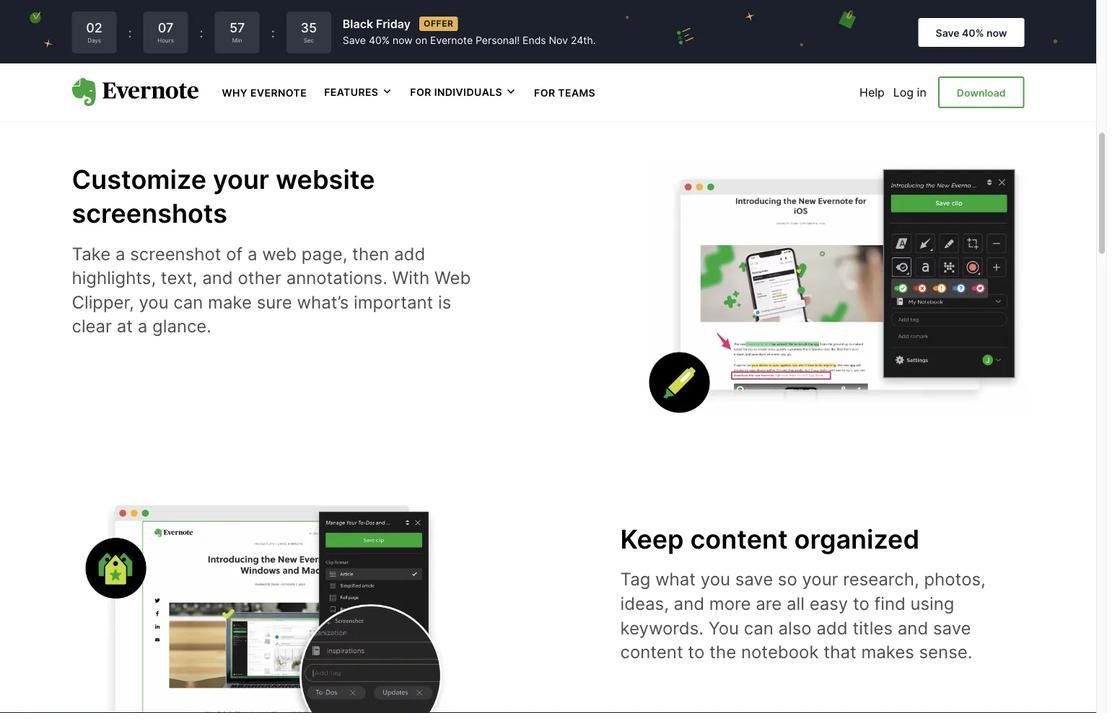Task type: locate. For each thing, give the bounding box(es) containing it.
clear
[[72, 316, 112, 337]]

your inside the customize your website screenshots
[[213, 164, 269, 195]]

all
[[787, 593, 805, 615]]

evernote down offer at the top of the page
[[430, 34, 473, 47]]

other
[[238, 267, 281, 289]]

highlight in evernote webclipper image
[[649, 163, 1024, 413]]

why
[[222, 87, 248, 99]]

02
[[86, 20, 102, 36]]

black
[[343, 17, 373, 31]]

log in
[[893, 85, 926, 99]]

offer
[[424, 18, 454, 29]]

for for for teams
[[534, 87, 555, 99]]

your
[[213, 164, 269, 195], [802, 569, 838, 591]]

0 horizontal spatial evernote
[[250, 87, 307, 99]]

0 horizontal spatial 40%
[[369, 34, 390, 47]]

to left the
[[688, 642, 705, 663]]

save up download link
[[936, 27, 960, 39]]

0 horizontal spatial add
[[394, 243, 425, 264]]

with
[[392, 267, 430, 289]]

for inside button
[[410, 86, 431, 98]]

1 horizontal spatial you
[[701, 569, 730, 591]]

1 vertical spatial can
[[744, 618, 773, 639]]

for individuals
[[410, 86, 502, 98]]

1 horizontal spatial for
[[534, 87, 555, 99]]

3 : from the left
[[271, 25, 275, 40]]

also
[[778, 618, 812, 639]]

and down what
[[674, 593, 704, 615]]

that
[[824, 642, 856, 663]]

now inside save 40% now link
[[987, 27, 1007, 39]]

at
[[117, 316, 133, 337]]

nov
[[549, 34, 568, 47]]

save down black
[[343, 34, 366, 47]]

are
[[756, 593, 782, 615]]

1 vertical spatial content
[[620, 642, 683, 663]]

0 vertical spatial to
[[853, 593, 870, 615]]

0 horizontal spatial save
[[343, 34, 366, 47]]

02 days
[[86, 20, 102, 44]]

1 horizontal spatial add
[[816, 618, 848, 639]]

for
[[410, 86, 431, 98], [534, 87, 555, 99]]

tag
[[620, 569, 650, 591]]

content up "so"
[[690, 524, 788, 555]]

1 horizontal spatial to
[[853, 593, 870, 615]]

2 : from the left
[[200, 25, 203, 40]]

add
[[394, 243, 425, 264], [816, 618, 848, 639]]

for for for individuals
[[410, 86, 431, 98]]

friday
[[376, 17, 411, 31]]

clipper,
[[72, 292, 134, 313]]

save
[[735, 569, 773, 591], [933, 618, 971, 639]]

0 horizontal spatial you
[[139, 292, 169, 313]]

1 horizontal spatial and
[[674, 593, 704, 615]]

a up highlights,
[[115, 243, 125, 264]]

content
[[690, 524, 788, 555], [620, 642, 683, 663]]

0 horizontal spatial to
[[688, 642, 705, 663]]

hours
[[158, 37, 174, 44]]

0 vertical spatial your
[[213, 164, 269, 195]]

help link
[[860, 85, 885, 99]]

1 : from the left
[[128, 25, 132, 40]]

can
[[173, 292, 203, 313], [744, 618, 773, 639]]

content down keywords.
[[620, 642, 683, 663]]

a right the at
[[138, 316, 147, 337]]

evernote right the why
[[250, 87, 307, 99]]

1 horizontal spatial content
[[690, 524, 788, 555]]

0 vertical spatial you
[[139, 292, 169, 313]]

1 horizontal spatial can
[[744, 618, 773, 639]]

0 horizontal spatial can
[[173, 292, 203, 313]]

1 horizontal spatial save
[[933, 618, 971, 639]]

download link
[[938, 77, 1024, 108]]

sure
[[257, 292, 292, 313]]

now for save 40% now
[[987, 27, 1007, 39]]

a
[[115, 243, 125, 264], [247, 243, 257, 264], [138, 316, 147, 337]]

can down are
[[744, 618, 773, 639]]

now
[[987, 27, 1007, 39], [393, 34, 413, 47]]

black friday
[[343, 17, 411, 31]]

07
[[158, 20, 174, 36]]

save
[[936, 27, 960, 39], [343, 34, 366, 47]]

glance.
[[152, 316, 211, 337]]

evernote logo image
[[72, 78, 199, 107]]

1 vertical spatial to
[[688, 642, 705, 663]]

0 vertical spatial content
[[690, 524, 788, 555]]

now left on
[[393, 34, 413, 47]]

1 horizontal spatial evernote
[[430, 34, 473, 47]]

2 vertical spatial and
[[898, 618, 928, 639]]

add up with
[[394, 243, 425, 264]]

you
[[139, 292, 169, 313], [701, 569, 730, 591]]

and up make
[[202, 267, 233, 289]]

:
[[128, 25, 132, 40], [200, 25, 203, 40], [271, 25, 275, 40]]

0 horizontal spatial for
[[410, 86, 431, 98]]

sec
[[304, 37, 314, 44]]

0 vertical spatial and
[[202, 267, 233, 289]]

for left individuals
[[410, 86, 431, 98]]

sense.
[[919, 642, 972, 663]]

0 horizontal spatial and
[[202, 267, 233, 289]]

you up more
[[701, 569, 730, 591]]

1 vertical spatial your
[[802, 569, 838, 591]]

1 vertical spatial and
[[674, 593, 704, 615]]

why evernote
[[222, 87, 307, 99]]

add inside take a screenshot of a web page, then add highlights, text, and other annotations. with web clipper, you can make sure what's important is clear at a glance.
[[394, 243, 425, 264]]

0 vertical spatial can
[[173, 292, 203, 313]]

then
[[352, 243, 389, 264]]

1 horizontal spatial your
[[802, 569, 838, 591]]

0 horizontal spatial content
[[620, 642, 683, 663]]

a right of
[[247, 243, 257, 264]]

0 horizontal spatial now
[[393, 34, 413, 47]]

57 min
[[229, 20, 245, 44]]

important
[[354, 292, 433, 313]]

to up titles
[[853, 593, 870, 615]]

can inside tag what you save so your research, photos, ideas, and more are all easy to find using keywords. you can also add titles and save content to the notebook that makes sense.
[[744, 618, 773, 639]]

57
[[229, 20, 245, 36]]

and
[[202, 267, 233, 289], [674, 593, 704, 615], [898, 618, 928, 639]]

add down easy
[[816, 618, 848, 639]]

take a screenshot of a web page, then add highlights, text, and other annotations. with web clipper, you can make sure what's important is clear at a glance.
[[72, 243, 471, 337]]

keywords.
[[620, 618, 704, 639]]

40% inside save 40% now link
[[962, 27, 984, 39]]

photos,
[[924, 569, 986, 591]]

your inside tag what you save so your research, photos, ideas, and more are all easy to find using keywords. you can also add titles and save content to the notebook that makes sense.
[[802, 569, 838, 591]]

1 vertical spatial you
[[701, 569, 730, 591]]

2 horizontal spatial :
[[271, 25, 275, 40]]

what
[[655, 569, 696, 591]]

save for save 40% now
[[936, 27, 960, 39]]

1 horizontal spatial :
[[200, 25, 203, 40]]

1 vertical spatial add
[[816, 618, 848, 639]]

: right the 02 days
[[128, 25, 132, 40]]

for left teams
[[534, 87, 555, 99]]

0 vertical spatial save
[[735, 569, 773, 591]]

1 horizontal spatial save
[[936, 27, 960, 39]]

save 40% now link
[[918, 18, 1024, 47]]

0 vertical spatial add
[[394, 243, 425, 264]]

40%
[[962, 27, 984, 39], [369, 34, 390, 47]]

features button
[[324, 85, 393, 99]]

2 horizontal spatial a
[[247, 243, 257, 264]]

: left 57 min
[[200, 25, 203, 40]]

for teams
[[534, 87, 595, 99]]

40% down "black friday"
[[369, 34, 390, 47]]

screenshot
[[130, 243, 221, 264]]

save up sense.
[[933, 618, 971, 639]]

0 horizontal spatial save
[[735, 569, 773, 591]]

0 horizontal spatial your
[[213, 164, 269, 195]]

: left 35 sec
[[271, 25, 275, 40]]

0 vertical spatial evernote
[[430, 34, 473, 47]]

and down the using in the bottom right of the page
[[898, 618, 928, 639]]

1 horizontal spatial now
[[987, 27, 1007, 39]]

to
[[853, 593, 870, 615], [688, 642, 705, 663]]

save inside save 40% now link
[[936, 27, 960, 39]]

you down text,
[[139, 292, 169, 313]]

35
[[301, 20, 317, 36]]

save up are
[[735, 569, 773, 591]]

evernote
[[430, 34, 473, 47], [250, 87, 307, 99]]

now up download link
[[987, 27, 1007, 39]]

0 horizontal spatial :
[[128, 25, 132, 40]]

you inside tag what you save so your research, photos, ideas, and more are all easy to find using keywords. you can also add titles and save content to the notebook that makes sense.
[[701, 569, 730, 591]]

text,
[[161, 267, 197, 289]]

1 vertical spatial evernote
[[250, 87, 307, 99]]

1 horizontal spatial 40%
[[962, 27, 984, 39]]

days
[[87, 37, 101, 44]]

40% up download link
[[962, 27, 984, 39]]

can up "glance."
[[173, 292, 203, 313]]



Task type: describe. For each thing, give the bounding box(es) containing it.
can inside take a screenshot of a web page, then add highlights, text, and other annotations. with web clipper, you can make sure what's important is clear at a glance.
[[173, 292, 203, 313]]

research,
[[843, 569, 919, 591]]

log in link
[[893, 85, 926, 99]]

notebook
[[741, 642, 819, 663]]

website
[[276, 164, 375, 195]]

07 hours
[[158, 20, 174, 44]]

annotations.
[[286, 267, 387, 289]]

ideas,
[[620, 593, 669, 615]]

save 40% now
[[936, 27, 1007, 39]]

40% for save 40% now on evernote personal! ends nov 24th.
[[369, 34, 390, 47]]

you inside take a screenshot of a web page, then add highlights, text, and other annotations. with web clipper, you can make sure what's important is clear at a glance.
[[139, 292, 169, 313]]

for teams link
[[534, 85, 595, 99]]

0 horizontal spatial a
[[115, 243, 125, 264]]

page,
[[302, 243, 347, 264]]

content inside tag what you save so your research, photos, ideas, and more are all easy to find using keywords. you can also add titles and save content to the notebook that makes sense.
[[620, 642, 683, 663]]

take
[[72, 243, 111, 264]]

35 sec
[[301, 20, 317, 44]]

easy
[[810, 593, 848, 615]]

the
[[709, 642, 736, 663]]

tag what you save so your research, photos, ideas, and more are all easy to find using keywords. you can also add titles and save content to the notebook that makes sense.
[[620, 569, 986, 663]]

screenshots
[[72, 197, 227, 229]]

help
[[860, 85, 885, 99]]

save anything with evernote webclipper image
[[72, 0, 447, 70]]

so
[[778, 569, 797, 591]]

in
[[917, 85, 926, 99]]

save 40% now on evernote personal! ends nov 24th.
[[343, 34, 596, 47]]

keep content organized
[[620, 524, 920, 555]]

web
[[434, 267, 471, 289]]

why evernote link
[[222, 85, 307, 99]]

1 vertical spatial save
[[933, 618, 971, 639]]

ends
[[523, 34, 546, 47]]

24th.
[[571, 34, 596, 47]]

make
[[208, 292, 252, 313]]

find
[[874, 593, 906, 615]]

personal!
[[476, 34, 520, 47]]

add inside tag what you save so your research, photos, ideas, and more are all easy to find using keywords. you can also add titles and save content to the notebook that makes sense.
[[816, 618, 848, 639]]

2 horizontal spatial and
[[898, 618, 928, 639]]

1 horizontal spatial a
[[138, 316, 147, 337]]

teams
[[558, 87, 595, 99]]

individuals
[[434, 86, 502, 98]]

highlights,
[[72, 267, 156, 289]]

features
[[324, 86, 378, 98]]

web clipper evernote tags feature showcase image
[[72, 506, 447, 714]]

keep
[[620, 524, 684, 555]]

min
[[232, 37, 242, 44]]

what's
[[297, 292, 349, 313]]

40% for save 40% now
[[962, 27, 984, 39]]

customize your website screenshots
[[72, 164, 375, 229]]

and inside take a screenshot of a web page, then add highlights, text, and other annotations. with web clipper, you can make sure what's important is clear at a glance.
[[202, 267, 233, 289]]

save for save 40% now on evernote personal! ends nov 24th.
[[343, 34, 366, 47]]

now for save 40% now on evernote personal! ends nov 24th.
[[393, 34, 413, 47]]

of
[[226, 243, 243, 264]]

on
[[415, 34, 427, 47]]

customize
[[72, 164, 206, 195]]

more
[[709, 593, 751, 615]]

for individuals button
[[410, 85, 517, 99]]

titles
[[853, 618, 893, 639]]

is
[[438, 292, 451, 313]]

log
[[893, 85, 914, 99]]

download
[[957, 87, 1006, 99]]

makes
[[861, 642, 914, 663]]

organized
[[794, 524, 920, 555]]

web
[[262, 243, 297, 264]]

you
[[708, 618, 739, 639]]

using
[[911, 593, 954, 615]]



Task type: vqa. For each thing, say whether or not it's contained in the screenshot.
right
no



